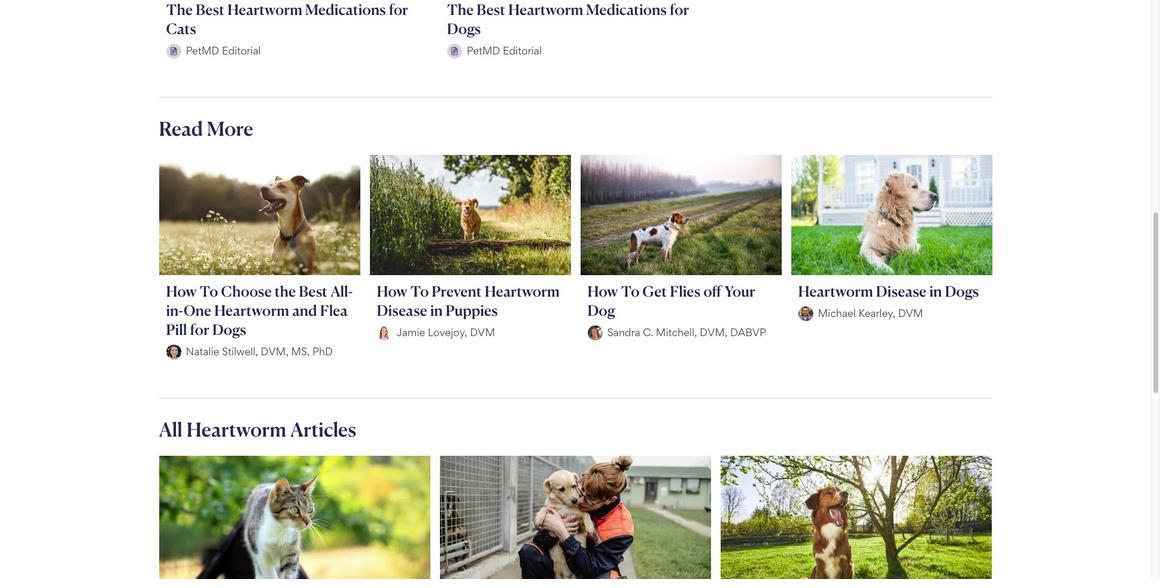 Task type: locate. For each thing, give the bounding box(es) containing it.
2 horizontal spatial dogs
[[945, 283, 979, 301]]

1 horizontal spatial how
[[377, 283, 408, 301]]

1 horizontal spatial dvm
[[899, 307, 924, 320]]

1 horizontal spatial dvm,
[[700, 326, 728, 339]]

heartworm
[[228, 0, 302, 18], [509, 0, 584, 18], [485, 283, 560, 301], [799, 283, 874, 301], [214, 302, 289, 320], [187, 418, 286, 442]]

best for dogs
[[477, 0, 506, 18]]

1 to from the left
[[200, 283, 218, 301]]

2 petmd editorial from the left
[[467, 44, 542, 57]]

0 horizontal spatial how
[[166, 283, 197, 301]]

best inside the best heartworm medications for dogs
[[477, 0, 506, 18]]

2 medications from the left
[[587, 0, 667, 18]]

0 horizontal spatial petmd editorial
[[186, 44, 261, 57]]

for
[[389, 0, 408, 18], [670, 0, 689, 18], [190, 321, 209, 339]]

1 horizontal spatial petmd
[[467, 44, 500, 57]]

1 horizontal spatial dogs
[[447, 20, 481, 38]]

2 the from the left
[[447, 0, 474, 18]]

2 vertical spatial dogs
[[212, 321, 246, 339]]

dvm down "heartworm disease in dogs" on the right
[[899, 307, 924, 320]]

ms,
[[291, 346, 310, 358]]

1 petmd from the left
[[186, 44, 219, 57]]

dvm for in
[[899, 307, 924, 320]]

and
[[292, 302, 317, 320]]

1 how from the left
[[166, 283, 197, 301]]

0 vertical spatial dogs
[[447, 20, 481, 38]]

0 horizontal spatial medications
[[305, 0, 386, 18]]

disease
[[877, 283, 927, 301], [377, 302, 427, 320]]

petmd editorial for cats
[[186, 44, 261, 57]]

to for choose
[[200, 283, 218, 301]]

by image left jamie
[[377, 326, 392, 341]]

2 how from the left
[[377, 283, 408, 301]]

the inside the best heartworm medications for cats
[[166, 0, 193, 18]]

how to get flies off your dog
[[588, 283, 756, 320]]

get
[[643, 283, 667, 301]]

dvm for prevent
[[470, 326, 495, 339]]

how up dog
[[588, 283, 618, 301]]

0 horizontal spatial to
[[200, 283, 218, 301]]

2 editorial from the left
[[503, 44, 542, 57]]

disease up jamie
[[377, 302, 427, 320]]

best inside the best heartworm medications for cats
[[196, 0, 225, 18]]

the for the best heartworm medications for cats
[[166, 0, 193, 18]]

to left 'prevent'
[[410, 283, 429, 301]]

1 medications from the left
[[305, 0, 386, 18]]

3 to from the left
[[621, 283, 640, 301]]

2 horizontal spatial how
[[588, 283, 618, 301]]

by image
[[166, 43, 181, 58], [447, 43, 462, 58], [588, 326, 603, 341], [166, 345, 181, 360]]

0 vertical spatial dvm,
[[700, 326, 728, 339]]

1 vertical spatial in
[[430, 302, 443, 320]]

dvm, left dabvp
[[700, 326, 728, 339]]

1 vertical spatial disease
[[377, 302, 427, 320]]

1 horizontal spatial to
[[410, 283, 429, 301]]

natalie
[[186, 346, 219, 358]]

by image for how to prevent heartworm disease in puppies
[[377, 326, 392, 341]]

best
[[196, 0, 225, 18], [477, 0, 506, 18], [299, 283, 328, 301]]

disease up kearley, at the bottom of page
[[877, 283, 927, 301]]

1 horizontal spatial editorial
[[503, 44, 542, 57]]

0 horizontal spatial best
[[196, 0, 225, 18]]

medications inside the best heartworm medications for cats
[[305, 0, 386, 18]]

medications for the best heartworm medications for cats
[[305, 0, 386, 18]]

the best heartworm medications for dogs
[[447, 0, 689, 38]]

1 editorial from the left
[[222, 44, 261, 57]]

the
[[166, 0, 193, 18], [447, 0, 474, 18]]

petmd for dogs
[[467, 44, 500, 57]]

dvm
[[899, 307, 924, 320], [470, 326, 495, 339]]

lovejoy,
[[428, 326, 468, 339]]

0 vertical spatial dvm
[[899, 307, 924, 320]]

editorial
[[222, 44, 261, 57], [503, 44, 542, 57]]

petmd editorial
[[186, 44, 261, 57], [467, 44, 542, 57]]

in
[[930, 283, 942, 301], [430, 302, 443, 320]]

to left get
[[621, 283, 640, 301]]

0 vertical spatial disease
[[877, 283, 927, 301]]

flies
[[670, 283, 701, 301]]

to
[[200, 283, 218, 301], [410, 283, 429, 301], [621, 283, 640, 301]]

how up jamie
[[377, 283, 408, 301]]

2 horizontal spatial to
[[621, 283, 640, 301]]

the for the best heartworm medications for dogs
[[447, 0, 474, 18]]

to inside the how to prevent heartworm disease in puppies
[[410, 283, 429, 301]]

0 horizontal spatial the
[[166, 0, 193, 18]]

0 horizontal spatial for
[[190, 321, 209, 339]]

c.
[[643, 326, 654, 339]]

sandra c. mitchell, dvm, dabvp
[[608, 326, 766, 339]]

the inside the best heartworm medications for dogs
[[447, 0, 474, 18]]

how
[[166, 283, 197, 301], [377, 283, 408, 301], [588, 283, 618, 301]]

to for prevent
[[410, 283, 429, 301]]

2 petmd from the left
[[467, 44, 500, 57]]

editorial for cats
[[222, 44, 261, 57]]

choose
[[221, 283, 272, 301]]

2 to from the left
[[410, 283, 429, 301]]

to inside how to choose the best all- in-one heartworm and flea pill for dogs
[[200, 283, 218, 301]]

for inside the best heartworm medications for dogs
[[670, 0, 689, 18]]

by image for how to choose the best all- in-one heartworm and flea pill for dogs
[[166, 345, 181, 360]]

michael kearley, dvm
[[818, 307, 924, 320]]

0 horizontal spatial dogs
[[212, 321, 246, 339]]

1 horizontal spatial petmd editorial
[[467, 44, 542, 57]]

dvm down the puppies
[[470, 326, 495, 339]]

heartworm inside the best heartworm medications for dogs
[[509, 0, 584, 18]]

by image
[[799, 306, 814, 321], [377, 326, 392, 341]]

how up in-
[[166, 283, 197, 301]]

0 horizontal spatial disease
[[377, 302, 427, 320]]

1 horizontal spatial the
[[447, 0, 474, 18]]

read
[[159, 117, 203, 140]]

to up one
[[200, 283, 218, 301]]

how to prevent heartworm disease in puppies
[[377, 283, 560, 320]]

how inside how to choose the best all- in-one heartworm and flea pill for dogs
[[166, 283, 197, 301]]

dvm, left ms,
[[261, 346, 289, 358]]

dvm,
[[700, 326, 728, 339], [261, 346, 289, 358]]

0 horizontal spatial dvm,
[[261, 346, 289, 358]]

1 horizontal spatial by image
[[799, 306, 814, 321]]

2 horizontal spatial best
[[477, 0, 506, 18]]

all heartworm articles
[[159, 418, 356, 442]]

1 vertical spatial dvm,
[[261, 346, 289, 358]]

1 horizontal spatial disease
[[877, 283, 927, 301]]

1 horizontal spatial medications
[[587, 0, 667, 18]]

1 the from the left
[[166, 0, 193, 18]]

dogs
[[447, 20, 481, 38], [945, 283, 979, 301], [212, 321, 246, 339]]

petmd editorial for dogs
[[467, 44, 542, 57]]

0 horizontal spatial editorial
[[222, 44, 261, 57]]

to inside how to get flies off your dog
[[621, 283, 640, 301]]

editorial down the best heartworm medications for dogs
[[503, 44, 542, 57]]

1 vertical spatial dvm
[[470, 326, 495, 339]]

0 vertical spatial by image
[[799, 306, 814, 321]]

how inside how to get flies off your dog
[[588, 283, 618, 301]]

by image left michael
[[799, 306, 814, 321]]

petmd for cats
[[186, 44, 219, 57]]

for for the best heartworm medications for dogs
[[670, 0, 689, 18]]

0 horizontal spatial by image
[[377, 326, 392, 341]]

stilwell,
[[222, 346, 258, 358]]

how for how to prevent heartworm disease in puppies
[[377, 283, 408, 301]]

petmd
[[186, 44, 219, 57], [467, 44, 500, 57]]

for inside the best heartworm medications for cats
[[389, 0, 408, 18]]

pill
[[166, 321, 187, 339]]

editorial down the best heartworm medications for cats
[[222, 44, 261, 57]]

more
[[207, 117, 253, 140]]

all-
[[331, 283, 353, 301]]

0 horizontal spatial in
[[430, 302, 443, 320]]

0 horizontal spatial petmd
[[186, 44, 219, 57]]

0 horizontal spatial dvm
[[470, 326, 495, 339]]

how inside the how to prevent heartworm disease in puppies
[[377, 283, 408, 301]]

medications
[[305, 0, 386, 18], [587, 0, 667, 18]]

heartworm inside the how to prevent heartworm disease in puppies
[[485, 283, 560, 301]]

3 how from the left
[[588, 283, 618, 301]]

flea
[[320, 302, 348, 320]]

2 horizontal spatial for
[[670, 0, 689, 18]]

disease inside the how to prevent heartworm disease in puppies
[[377, 302, 427, 320]]

1 horizontal spatial for
[[389, 0, 408, 18]]

one
[[184, 302, 211, 320]]

1 petmd editorial from the left
[[186, 44, 261, 57]]

off
[[704, 283, 722, 301]]

by image for the best heartworm medications for cats
[[166, 43, 181, 58]]

to for get
[[621, 283, 640, 301]]

1 vertical spatial by image
[[377, 326, 392, 341]]

1 horizontal spatial best
[[299, 283, 328, 301]]

0 vertical spatial in
[[930, 283, 942, 301]]

by image for heartworm disease in dogs
[[799, 306, 814, 321]]

medications inside the best heartworm medications for dogs
[[587, 0, 667, 18]]



Task type: vqa. For each thing, say whether or not it's contained in the screenshot.
right Hannah
no



Task type: describe. For each thing, give the bounding box(es) containing it.
natalie stilwell, dvm, ms, phd
[[186, 346, 333, 358]]

medications for the best heartworm medications for dogs
[[587, 0, 667, 18]]

the
[[275, 283, 296, 301]]

mitchell,
[[656, 326, 697, 339]]

heartworm inside the best heartworm medications for cats
[[228, 0, 302, 18]]

how for how to choose the best all- in-one heartworm and flea pill for dogs
[[166, 283, 197, 301]]

heartworm inside how to choose the best all- in-one heartworm and flea pill for dogs
[[214, 302, 289, 320]]

puppies
[[446, 302, 498, 320]]

heartworm disease in dogs
[[799, 283, 979, 301]]

best inside how to choose the best all- in-one heartworm and flea pill for dogs
[[299, 283, 328, 301]]

articles
[[290, 418, 356, 442]]

in inside the how to prevent heartworm disease in puppies
[[430, 302, 443, 320]]

in-
[[166, 302, 184, 320]]

for inside how to choose the best all- in-one heartworm and flea pill for dogs
[[190, 321, 209, 339]]

cats
[[166, 20, 196, 38]]

how to choose the best all- in-one heartworm and flea pill for dogs
[[166, 283, 353, 339]]

editorial for dogs
[[503, 44, 542, 57]]

1 horizontal spatial in
[[930, 283, 942, 301]]

michael
[[818, 307, 856, 320]]

1 vertical spatial dogs
[[945, 283, 979, 301]]

dogs inside the best heartworm medications for dogs
[[447, 20, 481, 38]]

kearley,
[[859, 307, 896, 320]]

read more
[[159, 117, 253, 140]]

how for how to get flies off your dog
[[588, 283, 618, 301]]

best for cats
[[196, 0, 225, 18]]

jamie lovejoy, dvm
[[397, 326, 495, 339]]

for for the best heartworm medications for cats
[[389, 0, 408, 18]]

by image for the best heartworm medications for dogs
[[447, 43, 462, 58]]

sandra
[[608, 326, 640, 339]]

jamie
[[397, 326, 425, 339]]

dogs inside how to choose the best all- in-one heartworm and flea pill for dogs
[[212, 321, 246, 339]]

by image for how to get flies off your dog
[[588, 326, 603, 341]]

dabvp
[[731, 326, 766, 339]]

dog
[[588, 302, 616, 320]]

phd
[[313, 346, 333, 358]]

prevent
[[432, 283, 482, 301]]

the best heartworm medications for cats
[[166, 0, 408, 38]]

all
[[159, 418, 183, 442]]

your
[[725, 283, 756, 301]]



